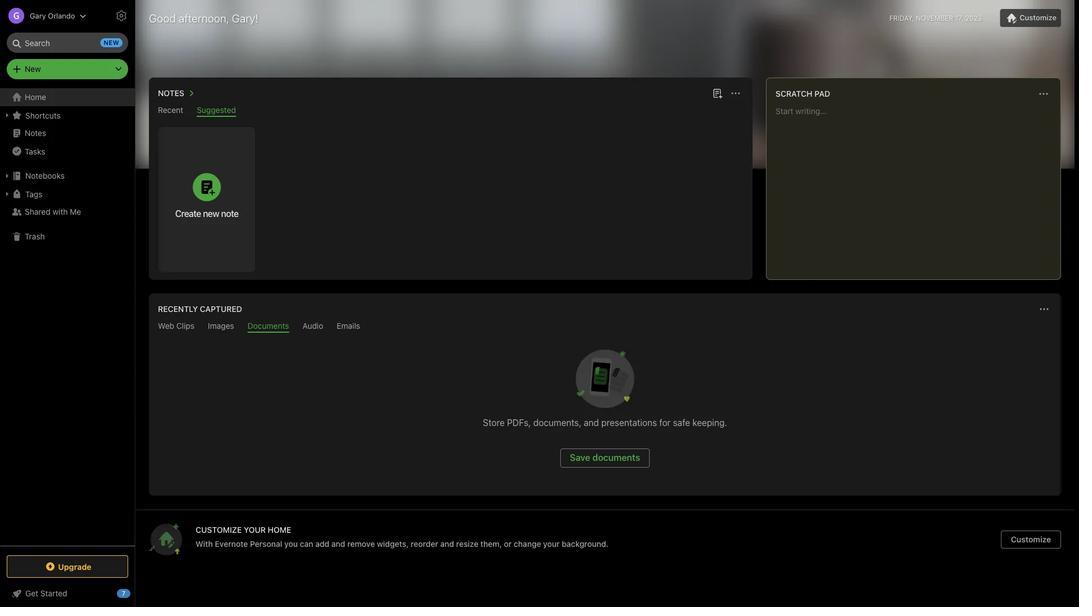 Task type: vqa. For each thing, say whether or not it's contained in the screenshot.
Emails Tab
yes



Task type: describe. For each thing, give the bounding box(es) containing it.
with
[[53, 207, 68, 217]]

tasks button
[[0, 142, 134, 160]]

store
[[483, 418, 505, 428]]

customize
[[196, 525, 242, 535]]

remove
[[348, 539, 375, 549]]

recent tab
[[158, 105, 183, 117]]

home
[[25, 93, 46, 102]]

me
[[70, 207, 81, 217]]

tree containing home
[[0, 88, 135, 546]]

add
[[315, 539, 330, 549]]

background.
[[562, 539, 609, 549]]

resize
[[456, 539, 479, 549]]

personal
[[250, 539, 282, 549]]

save documents button
[[561, 449, 650, 468]]

note
[[221, 208, 239, 219]]

more actions field for scratch pad
[[1036, 86, 1052, 102]]

17,
[[956, 14, 964, 22]]

suggested tab panel
[[149, 117, 753, 280]]

1 vertical spatial customize
[[1012, 535, 1052, 544]]

web clips
[[158, 321, 195, 331]]

orlando
[[48, 12, 75, 20]]

tab list for notes
[[151, 105, 751, 117]]

widgets,
[[377, 539, 409, 549]]

documents tab panel
[[149, 333, 1062, 496]]

web
[[158, 321, 174, 331]]

0 vertical spatial more actions image
[[729, 87, 743, 100]]

and inside documents tab panel
[[584, 418, 599, 428]]

or
[[504, 539, 512, 549]]

more actions image
[[1038, 87, 1051, 101]]

tags
[[25, 189, 42, 199]]

7
[[122, 590, 126, 598]]

click to collapse image
[[131, 587, 139, 600]]

more actions field for recently captured
[[1037, 301, 1053, 317]]

new
[[25, 64, 41, 74]]

your
[[544, 539, 560, 549]]

recently captured
[[158, 305, 242, 314]]

get started
[[25, 589, 67, 598]]

them,
[[481, 539, 502, 549]]

captured
[[200, 305, 242, 314]]

can
[[300, 539, 313, 549]]

1 vertical spatial notes
[[25, 129, 46, 138]]

pdfs,
[[507, 418, 531, 428]]

0 vertical spatial customize
[[1020, 13, 1057, 22]]

shortcuts button
[[0, 106, 134, 124]]

shared with me link
[[0, 203, 134, 221]]

gary orlando
[[30, 12, 75, 20]]

2023
[[966, 14, 983, 22]]

audio tab
[[303, 321, 323, 333]]

home link
[[0, 88, 135, 106]]

emails tab
[[337, 321, 360, 333]]

scratch pad button
[[774, 87, 831, 101]]

save
[[570, 452, 591, 463]]

suggested tab
[[197, 105, 236, 117]]

notes link
[[0, 124, 134, 142]]

started
[[40, 589, 67, 598]]

pad
[[815, 89, 831, 98]]

recent
[[158, 105, 183, 115]]

notes inside button
[[158, 89, 184, 98]]

friday,
[[890, 14, 915, 22]]

tasks
[[25, 147, 45, 156]]

presentations
[[602, 418, 657, 428]]

store pdfs, documents, and presentations for safe keeping.
[[483, 418, 728, 428]]

0 vertical spatial customize button
[[1001, 9, 1062, 27]]

evernote
[[215, 539, 248, 549]]

notebooks
[[25, 171, 65, 181]]

emails
[[337, 321, 360, 331]]

new inside button
[[203, 208, 219, 219]]

create new note
[[175, 208, 239, 219]]

Account field
[[0, 4, 86, 27]]

Start writing… text field
[[776, 106, 1061, 271]]

create
[[175, 208, 201, 219]]

documents
[[248, 321, 289, 331]]

create new note button
[[159, 127, 255, 272]]

1 horizontal spatial and
[[441, 539, 454, 549]]

safe
[[673, 418, 691, 428]]

documents tab
[[248, 321, 289, 333]]



Task type: locate. For each thing, give the bounding box(es) containing it.
web clips tab
[[158, 321, 195, 333]]

save documents
[[570, 452, 641, 463]]

tags button
[[0, 185, 134, 203]]

tab list containing web clips
[[151, 321, 1060, 333]]

More actions field
[[728, 85, 744, 101], [1036, 86, 1052, 102], [1037, 301, 1053, 317]]

and left resize
[[441, 539, 454, 549]]

shortcuts
[[25, 111, 61, 120]]

tab list containing recent
[[151, 105, 751, 117]]

new left note
[[203, 208, 219, 219]]

new inside search box
[[104, 39, 119, 46]]

scratch pad
[[776, 89, 831, 98]]

1 tab list from the top
[[151, 105, 751, 117]]

upgrade button
[[7, 556, 128, 578]]

notes up tasks
[[25, 129, 46, 138]]

keeping.
[[693, 418, 728, 428]]

customize your home with evernote personal you can add and remove widgets, reorder and resize them, or change your background.
[[196, 525, 609, 549]]

recently captured button
[[156, 303, 242, 316]]

november
[[917, 14, 954, 22]]

trash link
[[0, 228, 134, 246]]

and right documents,
[[584, 418, 599, 428]]

images
[[208, 321, 234, 331]]

tab list
[[151, 105, 751, 117], [151, 321, 1060, 333]]

0 vertical spatial tab list
[[151, 105, 751, 117]]

1 vertical spatial tab list
[[151, 321, 1060, 333]]

1 vertical spatial new
[[203, 208, 219, 219]]

you
[[284, 539, 298, 549]]

good afternoon, gary!
[[149, 11, 259, 24]]

0 vertical spatial new
[[104, 39, 119, 46]]

images tab
[[208, 321, 234, 333]]

2 horizontal spatial and
[[584, 418, 599, 428]]

good
[[149, 11, 176, 24]]

tab list for recently captured
[[151, 321, 1060, 333]]

reorder
[[411, 539, 439, 549]]

expand tags image
[[3, 190, 12, 199]]

notes up recent
[[158, 89, 184, 98]]

trash
[[25, 232, 45, 241]]

shared
[[25, 207, 50, 217]]

2 tab list from the top
[[151, 321, 1060, 333]]

documents
[[593, 452, 641, 463]]

documents,
[[534, 418, 582, 428]]

and
[[584, 418, 599, 428], [332, 539, 345, 549], [441, 539, 454, 549]]

audio
[[303, 321, 323, 331]]

for
[[660, 418, 671, 428]]

new
[[104, 39, 119, 46], [203, 208, 219, 219]]

suggested
[[197, 105, 236, 115]]

and right add
[[332, 539, 345, 549]]

more actions image inside field
[[1038, 303, 1052, 316]]

1 horizontal spatial new
[[203, 208, 219, 219]]

gary!
[[232, 11, 259, 24]]

gary
[[30, 12, 46, 20]]

your
[[244, 525, 266, 535]]

change
[[514, 539, 541, 549]]

customize
[[1020, 13, 1057, 22], [1012, 535, 1052, 544]]

new down "settings" 'image'
[[104, 39, 119, 46]]

1 horizontal spatial notes
[[158, 89, 184, 98]]

new button
[[7, 59, 128, 79]]

upgrade
[[58, 562, 92, 572]]

get
[[25, 589, 38, 598]]

expand notebooks image
[[3, 172, 12, 181]]

new search field
[[15, 33, 123, 53]]

1 horizontal spatial more actions image
[[1038, 303, 1052, 316]]

notes
[[158, 89, 184, 98], [25, 129, 46, 138]]

Help and Learning task checklist field
[[0, 585, 135, 603]]

0 vertical spatial notes
[[158, 89, 184, 98]]

notebooks link
[[0, 167, 134, 185]]

0 horizontal spatial notes
[[25, 129, 46, 138]]

1 vertical spatial more actions image
[[1038, 303, 1052, 316]]

more actions image
[[729, 87, 743, 100], [1038, 303, 1052, 316]]

customize button
[[1001, 9, 1062, 27], [1002, 531, 1062, 549]]

shared with me
[[25, 207, 81, 217]]

with
[[196, 539, 213, 549]]

settings image
[[115, 9, 128, 22]]

clips
[[176, 321, 195, 331]]

scratch
[[776, 89, 813, 98]]

0 horizontal spatial and
[[332, 539, 345, 549]]

notes button
[[156, 87, 198, 100]]

Search text field
[[15, 33, 120, 53]]

1 vertical spatial customize button
[[1002, 531, 1062, 549]]

afternoon,
[[179, 11, 229, 24]]

0 horizontal spatial more actions image
[[729, 87, 743, 100]]

home
[[268, 525, 291, 535]]

friday, november 17, 2023
[[890, 14, 983, 22]]

0 horizontal spatial new
[[104, 39, 119, 46]]

tree
[[0, 88, 135, 546]]

recently
[[158, 305, 198, 314]]



